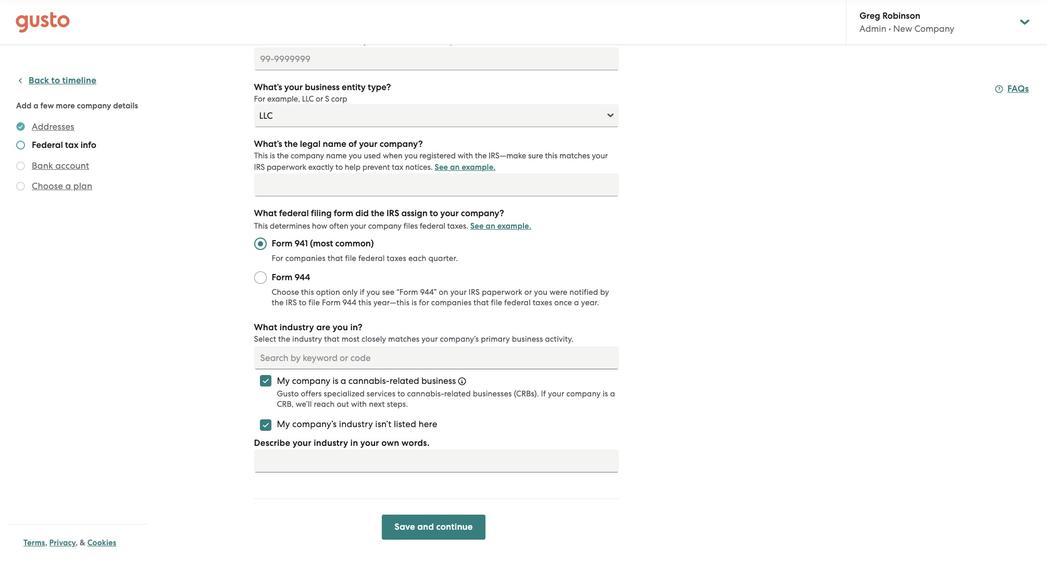 Task type: locate. For each thing, give the bounding box(es) containing it.
help
[[345, 163, 361, 172]]

2 horizontal spatial business
[[512, 335, 543, 344]]

see an example. for registered
[[435, 163, 496, 172]]

1 vertical spatial paperwork
[[482, 288, 523, 297]]

related inside gusto offers specialized services to cannabis-related businesses (crbs). if your company is a crb, we'll reach out with next steps.
[[444, 389, 471, 399]]

see an example. down number
[[403, 36, 464, 46]]

this down if
[[359, 298, 372, 307]]

an right taxes.
[[486, 221, 496, 231]]

see down registered
[[435, 163, 448, 172]]

industry down are
[[292, 335, 322, 344]]

1 check image from the top
[[16, 141, 25, 150]]

company? up when
[[380, 139, 423, 150]]

irs inside what federal filing form did the irs assign to your company? this determines how often your company files federal taxes. see an example.
[[387, 208, 399, 219]]

0 horizontal spatial company's
[[292, 419, 337, 429]]

1 horizontal spatial business
[[422, 376, 456, 386]]

1 vertical spatial company's
[[292, 419, 337, 429]]

taxes
[[387, 254, 406, 263], [533, 298, 552, 307]]

1 vertical spatial name
[[326, 151, 347, 160]]

0 vertical spatial what's
[[254, 82, 282, 93]]

what
[[254, 208, 277, 219], [254, 322, 277, 333]]

1 vertical spatial check image
[[16, 162, 25, 170]]

that inside 'this is your unique employer identification number (ein) that was assigned to your company by the irs. do not use a social security number.'
[[458, 25, 473, 34]]

My company's industry isn't listed here checkbox
[[254, 414, 277, 437]]

1 vertical spatial business
[[512, 335, 543, 344]]

1 what's from the top
[[254, 82, 282, 93]]

plan
[[73, 181, 92, 191]]

for down 'determines'
[[272, 254, 283, 263]]

1 horizontal spatial this
[[359, 298, 372, 307]]

this is the company name you used when you registered with the irs—make sure this matches your irs paperwork exactly to help prevent tax notices.
[[254, 151, 608, 172]]

terms , privacy , & cookies
[[23, 538, 116, 548]]

2 vertical spatial business
[[422, 376, 456, 386]]

1 horizontal spatial with
[[458, 151, 473, 160]]

0 horizontal spatial paperwork
[[267, 163, 306, 172]]

None radio
[[254, 238, 267, 250], [254, 271, 267, 284], [254, 238, 267, 250], [254, 271, 267, 284]]

you inside what industry are you in? select the industry that most closely matches your company's primary business activity.
[[333, 322, 348, 333]]

1 horizontal spatial 944
[[343, 298, 357, 307]]

1 horizontal spatial taxes
[[533, 298, 552, 307]]

2 check image from the top
[[16, 162, 25, 170]]

save
[[395, 522, 415, 533]]

to inside 'this is your unique employer identification number (ein) that was assigned to your company by the irs. do not use a social security number.'
[[525, 25, 532, 34]]

1 vertical spatial cannabis-
[[407, 389, 444, 399]]

is inside 'form 944 choose this option only if you see "form 944" on your irs paperwork or you were notified by the irs to file form 944 this year—this is for companies that file federal taxes once a year.'
[[412, 298, 417, 307]]

see an example. down registered
[[435, 163, 496, 172]]

what's left legal
[[254, 139, 282, 150]]

1 vertical spatial with
[[351, 400, 367, 409]]

back to timeline
[[29, 75, 96, 86]]

your
[[277, 25, 293, 34], [534, 25, 550, 34], [284, 82, 303, 93], [359, 139, 378, 150], [592, 151, 608, 160], [440, 208, 459, 219], [350, 221, 366, 231], [450, 288, 467, 297], [422, 335, 438, 344], [548, 389, 565, 399], [293, 438, 312, 449], [360, 438, 379, 449]]

1 horizontal spatial related
[[444, 389, 471, 399]]

this inside what federal filing form did the irs assign to your company? this determines how often your company files federal taxes. see an example.
[[254, 221, 268, 231]]

0 vertical spatial with
[[458, 151, 473, 160]]

federal down common) in the top left of the page
[[359, 254, 385, 263]]

0 vertical spatial choose
[[32, 181, 63, 191]]

1 horizontal spatial or
[[525, 288, 532, 297]]

to
[[525, 25, 532, 34], [51, 75, 60, 86], [336, 163, 343, 172], [430, 208, 438, 219], [299, 298, 307, 307], [398, 389, 405, 399]]

, left the "&"
[[76, 538, 78, 548]]

matches right closely
[[388, 335, 420, 344]]

companies down on
[[431, 298, 472, 307]]

industry
[[280, 322, 314, 333], [292, 335, 322, 344], [339, 419, 373, 429], [314, 438, 348, 449]]

1 vertical spatial matches
[[388, 335, 420, 344]]

0 horizontal spatial by
[[587, 25, 596, 34]]

0 horizontal spatial ,
[[45, 538, 47, 548]]

what's
[[254, 82, 282, 93], [254, 139, 282, 150]]

matches right sure at the right top
[[560, 151, 590, 160]]

a inside gusto offers specialized services to cannabis-related businesses (crbs). if your company is a crb, we'll reach out with next steps.
[[610, 389, 615, 399]]

with inside this is the company name you used when you registered with the irs—make sure this matches your irs paperwork exactly to help prevent tax notices.
[[458, 151, 473, 160]]

1 horizontal spatial choose
[[272, 288, 299, 297]]

with
[[458, 151, 473, 160], [351, 400, 367, 409]]

and
[[417, 522, 434, 533]]

1 vertical spatial companies
[[431, 298, 472, 307]]

2 horizontal spatial this
[[545, 151, 558, 160]]

941
[[295, 238, 308, 249]]

2 horizontal spatial an
[[486, 221, 496, 231]]

gusto
[[277, 389, 299, 399]]

0 vertical spatial example.
[[430, 36, 464, 46]]

what up "select"
[[254, 322, 277, 333]]

taxes inside form 941 (most common) for companies that file federal taxes each quarter.
[[387, 254, 406, 263]]

choose down bank
[[32, 181, 63, 191]]

by inside 'form 944 choose this option only if you see "form 944" on your irs paperwork or you were notified by the irs to file form 944 this year—this is for companies that file federal taxes once a year.'
[[600, 288, 609, 297]]

save and continue button
[[382, 515, 485, 540]]

2 vertical spatial example.
[[497, 221, 531, 231]]

0 horizontal spatial with
[[351, 400, 367, 409]]

0 vertical spatial business
[[305, 82, 340, 93]]

3 this from the top
[[254, 221, 268, 231]]

1 horizontal spatial by
[[600, 288, 609, 297]]

taxes left each
[[387, 254, 406, 263]]

2 what from the top
[[254, 322, 277, 333]]

cannabis- up services
[[348, 376, 390, 386]]

what's your business entity type? for example, llc or s corp
[[254, 82, 391, 104]]

cannabis- up steps.
[[407, 389, 444, 399]]

0 vertical spatial see
[[403, 36, 416, 46]]

2 vertical spatial form
[[322, 298, 341, 307]]

select
[[254, 335, 276, 344]]

privacy
[[49, 538, 76, 548]]

2 vertical spatial see
[[470, 221, 484, 231]]

form inside form 941 (most common) for companies that file federal taxes each quarter.
[[272, 238, 293, 249]]

0 horizontal spatial taxes
[[387, 254, 406, 263]]

the inside what industry are you in? select the industry that most closely matches your company's primary business activity.
[[278, 335, 290, 344]]

see an example. button right taxes.
[[470, 220, 531, 232]]

account
[[55, 160, 89, 171]]

what for what industry are you in?
[[254, 322, 277, 333]]

1 horizontal spatial see
[[435, 163, 448, 172]]

on
[[439, 288, 448, 297]]

see an example. button down registered
[[435, 161, 496, 174]]

was
[[474, 25, 489, 34]]

company? up taxes.
[[461, 208, 504, 219]]

industry left in
[[314, 438, 348, 449]]

form
[[272, 238, 293, 249], [272, 272, 293, 283], [322, 298, 341, 307]]

most
[[342, 335, 360, 344]]

0 horizontal spatial tax
[[65, 140, 78, 151]]

1 horizontal spatial file
[[345, 254, 357, 263]]

0 horizontal spatial 944
[[295, 272, 310, 283]]

944 down 941
[[295, 272, 310, 283]]

check image for bank
[[16, 162, 25, 170]]

0 horizontal spatial an
[[418, 36, 428, 46]]

tax inside this is the company name you used when you registered with the irs—make sure this matches your irs paperwork exactly to help prevent tax notices.
[[392, 163, 403, 172]]

more
[[56, 101, 75, 110]]

company inside what federal filing form did the irs assign to your company? this determines how often your company files federal taxes. see an example.
[[368, 221, 402, 231]]

this for this is the company name you used when you registered with the irs—make sure this matches your irs paperwork exactly to help prevent tax notices.
[[254, 151, 268, 160]]

with right out
[[351, 400, 367, 409]]

an
[[418, 36, 428, 46], [450, 163, 460, 172], [486, 221, 496, 231]]

1 horizontal spatial tax
[[392, 163, 403, 172]]

check image down circle check image
[[16, 141, 25, 150]]

see for number.
[[403, 36, 416, 46]]

1 this from the top
[[254, 25, 268, 34]]

business up s
[[305, 82, 340, 93]]

irs
[[254, 163, 265, 172], [387, 208, 399, 219], [469, 288, 480, 297], [286, 298, 297, 307]]

that inside form 941 (most common) for companies that file federal taxes each quarter.
[[328, 254, 343, 263]]

company
[[915, 23, 955, 34]]

company
[[552, 25, 585, 34], [77, 101, 111, 110], [291, 151, 324, 160], [368, 221, 402, 231], [292, 376, 330, 386], [567, 389, 601, 399]]

federal inside 'form 944 choose this option only if you see "form 944" on your irs paperwork or you were notified by the irs to file form 944 this year—this is for companies that file federal taxes once a year.'
[[504, 298, 531, 307]]

to inside gusto offers specialized services to cannabis-related businesses (crbs). if your company is a crb, we'll reach out with next steps.
[[398, 389, 405, 399]]

federal up primary
[[504, 298, 531, 307]]

what up 'determines'
[[254, 208, 277, 219]]

with inside gusto offers specialized services to cannabis-related businesses (crbs). if your company is a crb, we'll reach out with next steps.
[[351, 400, 367, 409]]

1 horizontal spatial company's
[[440, 335, 479, 344]]

1 horizontal spatial an
[[450, 163, 460, 172]]

of
[[349, 139, 357, 150]]

or left the were
[[525, 288, 532, 297]]

the inside 'form 944 choose this option only if you see "form 944" on your irs paperwork or you were notified by the irs to file form 944 this year—this is for companies that file federal taxes once a year.'
[[272, 298, 284, 307]]

faqs button
[[995, 83, 1029, 95]]

2 vertical spatial this
[[359, 298, 372, 307]]

this inside 'this is your unique employer identification number (ein) that was assigned to your company by the irs. do not use a social security number.'
[[254, 25, 268, 34]]

see right taxes.
[[470, 221, 484, 231]]

this
[[545, 151, 558, 160], [301, 288, 314, 297], [359, 298, 372, 307]]

robinson
[[883, 10, 921, 21]]

see down number
[[403, 36, 416, 46]]

is inside this is the company name you used when you registered with the irs—make sure this matches your irs paperwork exactly to help prevent tax notices.
[[270, 151, 275, 160]]

name
[[323, 139, 346, 150], [326, 151, 347, 160]]

tax down when
[[392, 163, 403, 172]]

what industry are you in? select the industry that most closely matches your company's primary business activity.
[[254, 322, 574, 344]]

tax inside 'list'
[[65, 140, 78, 151]]

&
[[80, 538, 85, 548]]

0 horizontal spatial companies
[[285, 254, 326, 263]]

0 horizontal spatial matches
[[388, 335, 420, 344]]

0 vertical spatial form
[[272, 238, 293, 249]]

the
[[598, 25, 610, 34], [284, 139, 298, 150], [277, 151, 289, 160], [475, 151, 487, 160], [371, 208, 385, 219], [272, 298, 284, 307], [278, 335, 290, 344]]

form for form 941 (most common)
[[272, 238, 293, 249]]

2 my from the top
[[277, 419, 290, 429]]

944"
[[420, 288, 437, 297]]

greg
[[860, 10, 881, 21]]

2 vertical spatial an
[[486, 221, 496, 231]]

1 vertical spatial my
[[277, 419, 290, 429]]

see an example. for was
[[403, 36, 464, 46]]

your inside 'form 944 choose this option only if you see "form 944" on your irs paperwork or you were notified by the irs to file form 944 this year—this is for companies that file federal taxes once a year.'
[[450, 288, 467, 297]]

None checkbox
[[254, 369, 277, 392]]

1 vertical spatial see
[[435, 163, 448, 172]]

here
[[419, 419, 437, 429]]

this right sure at the right top
[[545, 151, 558, 160]]

how
[[312, 221, 327, 231]]

company's up what industry are you in? field
[[440, 335, 479, 344]]

1 horizontal spatial company?
[[461, 208, 504, 219]]

choose
[[32, 181, 63, 191], [272, 288, 299, 297]]

that down are
[[324, 335, 340, 344]]

business left activity.
[[512, 335, 543, 344]]

what's up example, on the top left of the page
[[254, 82, 282, 93]]

0 vertical spatial tax
[[65, 140, 78, 151]]

cookies button
[[87, 537, 116, 549]]

1 horizontal spatial cannabis-
[[407, 389, 444, 399]]

faqs
[[1008, 83, 1029, 94]]

2 horizontal spatial see
[[470, 221, 484, 231]]

1 vertical spatial 944
[[343, 298, 357, 307]]

companies down 941
[[285, 254, 326, 263]]

1 what from the top
[[254, 208, 277, 219]]

you left the were
[[534, 288, 548, 297]]

is inside gusto offers specialized services to cannabis-related businesses (crbs). if your company is a crb, we'll reach out with next steps.
[[603, 389, 608, 399]]

industry up in
[[339, 419, 373, 429]]

name down the what's the legal name of your company?
[[326, 151, 347, 160]]

file up primary
[[491, 298, 502, 307]]

choose left option
[[272, 288, 299, 297]]

company inside gusto offers specialized services to cannabis-related businesses (crbs). if your company is a crb, we'll reach out with next steps.
[[567, 389, 601, 399]]

1 vertical spatial taxes
[[533, 298, 552, 307]]

for inside what's your business entity type? for example, llc or s corp
[[254, 94, 265, 104]]

what's the legal name of your company?
[[254, 139, 423, 150]]

1 vertical spatial form
[[272, 272, 293, 283]]

1 vertical spatial for
[[272, 254, 283, 263]]

an for you
[[450, 163, 460, 172]]

home image
[[16, 12, 70, 33]]

1 my from the top
[[277, 376, 290, 386]]

that left was on the left
[[458, 25, 473, 34]]

or left s
[[316, 94, 323, 104]]

see an example. button
[[403, 35, 464, 47], [435, 161, 496, 174], [470, 220, 531, 232]]

by inside 'this is your unique employer identification number (ein) that was assigned to your company by the irs. do not use a social security number.'
[[587, 25, 596, 34]]

944 down only
[[343, 298, 357, 307]]

that
[[458, 25, 473, 34], [328, 254, 343, 263], [474, 298, 489, 307], [324, 335, 340, 344]]

check image
[[16, 141, 25, 150], [16, 162, 25, 170], [16, 182, 25, 191]]

1 vertical spatial what's
[[254, 139, 282, 150]]

tax left "info"
[[65, 140, 78, 151]]

see an example. button down number
[[403, 35, 464, 47]]

0 horizontal spatial choose
[[32, 181, 63, 191]]

related up steps.
[[390, 376, 419, 386]]

assign
[[401, 208, 428, 219]]

irs inside this is the company name you used when you registered with the irs—make sure this matches your irs paperwork exactly to help prevent tax notices.
[[254, 163, 265, 172]]

my down crb,
[[277, 419, 290, 429]]

1 vertical spatial this
[[301, 288, 314, 297]]

1 horizontal spatial ,
[[76, 538, 78, 548]]

1 vertical spatial see an example. button
[[435, 161, 496, 174]]

your inside what's your business entity type? for example, llc or s corp
[[284, 82, 303, 93]]

see an example.
[[403, 36, 464, 46], [435, 163, 496, 172]]

0 vertical spatial related
[[390, 376, 419, 386]]

0 horizontal spatial see
[[403, 36, 416, 46]]

my
[[277, 376, 290, 386], [277, 419, 290, 429]]

0 horizontal spatial for
[[254, 94, 265, 104]]

name left of
[[323, 139, 346, 150]]

0 vertical spatial see an example. button
[[403, 35, 464, 47]]

save and continue
[[395, 522, 473, 533]]

0 horizontal spatial or
[[316, 94, 323, 104]]

0 vertical spatial see an example.
[[403, 36, 464, 46]]

by
[[587, 25, 596, 34], [600, 288, 609, 297]]

(most
[[310, 238, 333, 249]]

1 vertical spatial by
[[600, 288, 609, 297]]

add
[[16, 101, 32, 110]]

0 vertical spatial this
[[545, 151, 558, 160]]

a
[[309, 36, 314, 46], [34, 101, 39, 110], [65, 181, 71, 191], [574, 298, 579, 307], [341, 376, 346, 386], [610, 389, 615, 399]]

your inside this is the company name you used when you registered with the irs—make sure this matches your irs paperwork exactly to help prevent tax notices.
[[592, 151, 608, 160]]

name inside this is the company name you used when you registered with the irs—make sure this matches your irs paperwork exactly to help prevent tax notices.
[[326, 151, 347, 160]]

bank account button
[[32, 159, 89, 172]]

what inside what federal filing form did the irs assign to your company? this determines how often your company files federal taxes. see an example.
[[254, 208, 277, 219]]

0 vertical spatial for
[[254, 94, 265, 104]]

0 vertical spatial company's
[[440, 335, 479, 344]]

with right registered
[[458, 151, 473, 160]]

1 horizontal spatial for
[[272, 254, 283, 263]]

what's for what's your business entity type? for example, llc or s corp
[[254, 82, 282, 93]]

1 vertical spatial example.
[[462, 163, 496, 172]]

3 check image from the top
[[16, 182, 25, 191]]

0 vertical spatial paperwork
[[267, 163, 306, 172]]

a inside 'button'
[[65, 181, 71, 191]]

paperwork inside 'form 944 choose this option only if you see "form 944" on your irs paperwork or you were notified by the irs to file form 944 this year—this is for companies that file federal taxes once a year.'
[[482, 288, 523, 297]]

an for that
[[418, 36, 428, 46]]

related left 'businesses'
[[444, 389, 471, 399]]

2 vertical spatial check image
[[16, 182, 25, 191]]

an down number
[[418, 36, 428, 46]]

an down registered
[[450, 163, 460, 172]]

business up gusto offers specialized services to cannabis-related businesses (crbs). if your company is a crb, we'll reach out with next steps.
[[422, 376, 456, 386]]

paperwork down legal
[[267, 163, 306, 172]]

1 vertical spatial company?
[[461, 208, 504, 219]]

1 vertical spatial tax
[[392, 163, 403, 172]]

an inside what federal filing form did the irs assign to your company? this determines how often your company files federal taxes. see an example.
[[486, 221, 496, 231]]

what inside what industry are you in? select the industry that most closely matches your company's primary business activity.
[[254, 322, 277, 333]]

taxes down the were
[[533, 298, 552, 307]]

1 vertical spatial an
[[450, 163, 460, 172]]

paperwork up primary
[[482, 288, 523, 297]]

1 horizontal spatial companies
[[431, 298, 472, 307]]

do
[[269, 36, 279, 46]]

what's inside what's your business entity type? for example, llc or s corp
[[254, 82, 282, 93]]

0 vertical spatial what
[[254, 208, 277, 219]]

1 vertical spatial see an example.
[[435, 163, 496, 172]]

irs—make
[[489, 151, 526, 160]]

0 vertical spatial taxes
[[387, 254, 406, 263]]

business
[[305, 82, 340, 93], [512, 335, 543, 344], [422, 376, 456, 386]]

check image left bank
[[16, 162, 25, 170]]

2 vertical spatial this
[[254, 221, 268, 231]]

offers
[[301, 389, 322, 399]]

2 what's from the top
[[254, 139, 282, 150]]

file down option
[[309, 298, 320, 307]]

0 vertical spatial companies
[[285, 254, 326, 263]]

this for this is your unique employer identification number (ein) that was assigned to your company by the irs. do not use a social security number.
[[254, 25, 268, 34]]

0 vertical spatial matches
[[560, 151, 590, 160]]

0 vertical spatial by
[[587, 25, 596, 34]]

my up 'gusto'
[[277, 376, 290, 386]]

0 horizontal spatial cannabis-
[[348, 376, 390, 386]]

details
[[113, 101, 138, 110]]

that down (most
[[328, 254, 343, 263]]

file down common) in the top left of the page
[[345, 254, 357, 263]]

choose a plan button
[[32, 180, 92, 192]]

file
[[345, 254, 357, 263], [309, 298, 320, 307], [491, 298, 502, 307]]

2 this from the top
[[254, 151, 268, 160]]

check image left choose a plan
[[16, 182, 25, 191]]

this left option
[[301, 288, 314, 297]]

, left privacy
[[45, 538, 47, 548]]

reach
[[314, 400, 335, 409]]

this inside this is the company name you used when you registered with the irs—make sure this matches your irs paperwork exactly to help prevent tax notices.
[[254, 151, 268, 160]]

that up primary
[[474, 298, 489, 307]]

1 , from the left
[[45, 538, 47, 548]]

1 vertical spatial related
[[444, 389, 471, 399]]

0 vertical spatial this
[[254, 25, 268, 34]]

company's down reach
[[292, 419, 337, 429]]

you up most
[[333, 322, 348, 333]]

1 horizontal spatial paperwork
[[482, 288, 523, 297]]

my company is a cannabis-related business
[[277, 376, 456, 386]]

for left example, on the top left of the page
[[254, 94, 265, 104]]

if
[[541, 389, 546, 399]]

assigned
[[491, 25, 523, 34]]

0 vertical spatial an
[[418, 36, 428, 46]]



Task type: describe. For each thing, give the bounding box(es) containing it.
my company's industry isn't listed here
[[277, 419, 437, 429]]

or inside what's your business entity type? for example, llc or s corp
[[316, 94, 323, 104]]

industry left are
[[280, 322, 314, 333]]

companies inside 'form 944 choose this option only if you see "form 944" on your irs paperwork or you were notified by the irs to file form 944 this year—this is for companies that file federal taxes once a year.'
[[431, 298, 472, 307]]

2 , from the left
[[76, 538, 78, 548]]

business inside what's your business entity type? for example, llc or s corp
[[305, 82, 340, 93]]

matches inside this is the company name you used when you registered with the irs—make sure this matches your irs paperwork exactly to help prevent tax notices.
[[560, 151, 590, 160]]

prevent
[[363, 163, 390, 172]]

businesses
[[473, 389, 512, 399]]

files
[[404, 221, 418, 231]]

next
[[369, 400, 385, 409]]

for
[[419, 298, 429, 307]]

to inside what federal filing form did the irs assign to your company? this determines how often your company files federal taxes. see an example.
[[430, 208, 438, 219]]

0 horizontal spatial company?
[[380, 139, 423, 150]]

federal inside form 941 (most common) for companies that file federal taxes each quarter.
[[359, 254, 385, 263]]

few
[[40, 101, 54, 110]]

identification
[[357, 25, 405, 34]]

see an example. button for what federal filing form did the irs assign to your company?
[[470, 220, 531, 232]]

company inside 'this is your unique employer identification number (ein) that was assigned to your company by the irs. do not use a social security number.'
[[552, 25, 585, 34]]

to inside back to timeline button
[[51, 75, 60, 86]]

federal up 'determines'
[[279, 208, 309, 219]]

federal tax info
[[32, 140, 96, 151]]

choose inside 'button'
[[32, 181, 63, 191]]

cookies
[[87, 538, 116, 548]]

specialized
[[324, 389, 365, 399]]

timeline
[[62, 75, 96, 86]]

federal
[[32, 140, 63, 151]]

company's inside what industry are you in? select the industry that most closely matches your company's primary business activity.
[[440, 335, 479, 344]]

my for my company is a cannabis-related business
[[277, 376, 290, 386]]

social
[[316, 36, 337, 46]]

you up help
[[349, 151, 362, 160]]

0 horizontal spatial file
[[309, 298, 320, 307]]

What's your Federal EIN? text field
[[254, 47, 619, 70]]

form 941 (most common) for companies that file federal taxes each quarter.
[[272, 238, 458, 263]]

greg robinson admin • new company
[[860, 10, 955, 34]]

my for my company's industry isn't listed here
[[277, 419, 290, 429]]

matches inside what industry are you in? select the industry that most closely matches your company's primary business activity.
[[388, 335, 420, 344]]

is inside 'this is your unique employer identification number (ein) that was assigned to your company by the irs. do not use a social security number.'
[[270, 25, 275, 34]]

primary
[[481, 335, 510, 344]]

choose a plan
[[32, 181, 92, 191]]

entity
[[342, 82, 366, 93]]

example. inside what federal filing form did the irs assign to your company? this determines how often your company files federal taxes. see an example.
[[497, 221, 531, 231]]

business inside what industry are you in? select the industry that most closely matches your company's primary business activity.
[[512, 335, 543, 344]]

type?
[[368, 82, 391, 93]]

cannabis- inside gusto offers specialized services to cannabis-related businesses (crbs). if your company is a crb, we'll reach out with next steps.
[[407, 389, 444, 399]]

what for what federal filing form did the irs assign to your company?
[[254, 208, 277, 219]]

circle check image
[[16, 120, 25, 133]]

what's for what's the legal name of your company?
[[254, 139, 282, 150]]

or inside 'form 944 choose this option only if you see "form 944" on your irs paperwork or you were notified by the irs to file form 944 this year—this is for companies that file federal taxes once a year.'
[[525, 288, 532, 297]]

example. for registered
[[462, 163, 496, 172]]

(crbs).
[[514, 389, 539, 399]]

back to timeline button
[[16, 75, 96, 87]]

that inside what industry are you in? select the industry that most closely matches your company's primary business activity.
[[324, 335, 340, 344]]

activity.
[[545, 335, 574, 344]]

we'll
[[296, 400, 312, 409]]

0 horizontal spatial this
[[301, 288, 314, 297]]

"form
[[397, 288, 418, 297]]

that inside 'form 944 choose this option only if you see "form 944" on your irs paperwork or you were notified by the irs to file form 944 this year—this is for companies that file federal taxes once a year.'
[[474, 298, 489, 307]]

•
[[889, 23, 891, 34]]

example,
[[267, 94, 300, 104]]

each
[[408, 254, 427, 263]]

not
[[281, 36, 293, 46]]

are
[[316, 322, 330, 333]]

addresses button
[[32, 120, 74, 133]]

were
[[550, 288, 568, 297]]

bank
[[32, 160, 53, 171]]

if
[[360, 288, 365, 297]]

legal
[[300, 139, 321, 150]]

irs.
[[254, 36, 267, 46]]

choose inside 'form 944 choose this option only if you see "form 944" on your irs paperwork or you were notified by the irs to file form 944 this year—this is for companies that file federal taxes once a year.'
[[272, 288, 299, 297]]

exactly
[[308, 163, 334, 172]]

filing
[[311, 208, 332, 219]]

form 944 choose this option only if you see "form 944" on your irs paperwork or you were notified by the irs to file form 944 this year—this is for companies that file federal taxes once a year.
[[272, 272, 609, 307]]

terms
[[23, 538, 45, 548]]

registered
[[420, 151, 456, 160]]

describe your industry in your own words.
[[254, 438, 430, 449]]

see for tax
[[435, 163, 448, 172]]

company? inside what federal filing form did the irs assign to your company? this determines how often your company files federal taxes. see an example.
[[461, 208, 504, 219]]

this inside this is the company name you used when you registered with the irs—make sure this matches your irs paperwork exactly to help prevent tax notices.
[[545, 151, 558, 160]]

terms link
[[23, 538, 45, 548]]

check image for choose
[[16, 182, 25, 191]]

continue
[[436, 522, 473, 533]]

determines
[[270, 221, 310, 231]]

what federal filing form did the irs assign to your company? this determines how often your company files federal taxes. see an example.
[[254, 208, 531, 231]]

you up notices. at left top
[[405, 151, 418, 160]]

federal tax info list
[[16, 120, 144, 194]]

llc
[[302, 94, 314, 104]]

out
[[337, 400, 349, 409]]

add a few more company details
[[16, 101, 138, 110]]

back
[[29, 75, 49, 86]]

services
[[367, 389, 396, 399]]

words.
[[402, 438, 430, 449]]

to inside 'form 944 choose this option only if you see "form 944" on your irs paperwork or you were notified by the irs to file form 944 this year—this is for companies that file federal taxes once a year.'
[[299, 298, 307, 307]]

file inside form 941 (most common) for companies that file federal taxes each quarter.
[[345, 254, 357, 263]]

company inside this is the company name you used when you registered with the irs—make sure this matches your irs paperwork exactly to help prevent tax notices.
[[291, 151, 324, 160]]

a inside 'form 944 choose this option only if you see "form 944" on your irs paperwork or you were notified by the irs to file form 944 this year—this is for companies that file federal taxes once a year.'
[[574, 298, 579, 307]]

see
[[382, 288, 395, 297]]

isn't
[[375, 419, 392, 429]]

see an example. button for what's the legal name of your company?
[[435, 161, 496, 174]]

for inside form 941 (most common) for companies that file federal taxes each quarter.
[[272, 254, 283, 263]]

addresses
[[32, 121, 74, 132]]

form for form 944
[[272, 272, 293, 283]]

bank account
[[32, 160, 89, 171]]

0 vertical spatial name
[[323, 139, 346, 150]]

employer
[[322, 25, 355, 34]]

taxes inside 'form 944 choose this option only if you see "form 944" on your irs paperwork or you were notified by the irs to file form 944 this year—this is for companies that file federal taxes once a year.'
[[533, 298, 552, 307]]

the inside what federal filing form did the irs assign to your company? this determines how often your company files federal taxes. see an example.
[[371, 208, 385, 219]]

a inside 'this is your unique employer identification number (ein) that was assigned to your company by the irs. do not use a social security number.'
[[309, 36, 314, 46]]

What industry are you in? field
[[254, 347, 619, 369]]

in
[[350, 438, 358, 449]]

closely
[[362, 335, 386, 344]]

used
[[364, 151, 381, 160]]

(ein)
[[438, 25, 456, 34]]

your inside what industry are you in? select the industry that most closely matches your company's primary business activity.
[[422, 335, 438, 344]]

example. for was
[[430, 36, 464, 46]]

number.
[[370, 36, 401, 46]]

0 vertical spatial cannabis-
[[348, 376, 390, 386]]

crb,
[[277, 400, 294, 409]]

own
[[382, 438, 399, 449]]

your inside gusto offers specialized services to cannabis-related businesses (crbs). if your company is a crb, we'll reach out with next steps.
[[548, 389, 565, 399]]

notified
[[570, 288, 598, 297]]

new
[[894, 23, 913, 34]]

number
[[407, 25, 437, 34]]

s
[[325, 94, 329, 104]]

once
[[554, 298, 572, 307]]

federal right files at top left
[[420, 221, 445, 231]]

this is your unique employer identification number (ein) that was assigned to your company by the irs. do not use a social security number.
[[254, 25, 610, 46]]

gusto offers specialized services to cannabis-related businesses (crbs). if your company is a crb, we'll reach out with next steps.
[[277, 389, 615, 409]]

sure
[[528, 151, 543, 160]]

2 horizontal spatial file
[[491, 298, 502, 307]]

What's the legal name of your company? text field
[[254, 174, 619, 196]]

steps.
[[387, 400, 408, 409]]

to inside this is the company name you used when you registered with the irs—make sure this matches your irs paperwork exactly to help prevent tax notices.
[[336, 163, 343, 172]]

0 vertical spatial 944
[[295, 272, 310, 283]]

you right if
[[367, 288, 380, 297]]

quarter.
[[429, 254, 458, 263]]

form
[[334, 208, 353, 219]]

common)
[[335, 238, 374, 249]]

paperwork inside this is the company name you used when you registered with the irs—make sure this matches your irs paperwork exactly to help prevent tax notices.
[[267, 163, 306, 172]]

option
[[316, 288, 340, 297]]

year.
[[581, 298, 599, 307]]

Describe your industry in your own words. field
[[254, 450, 619, 473]]

the inside 'this is your unique employer identification number (ein) that was assigned to your company by the irs. do not use a social security number.'
[[598, 25, 610, 34]]

companies inside form 941 (most common) for companies that file federal taxes each quarter.
[[285, 254, 326, 263]]

see inside what federal filing form did the irs assign to your company? this determines how often your company files federal taxes. see an example.
[[470, 221, 484, 231]]



Task type: vqa. For each thing, say whether or not it's contained in the screenshot.
For within the Form 941 (most common) For companies that file federal taxes each quarter.
yes



